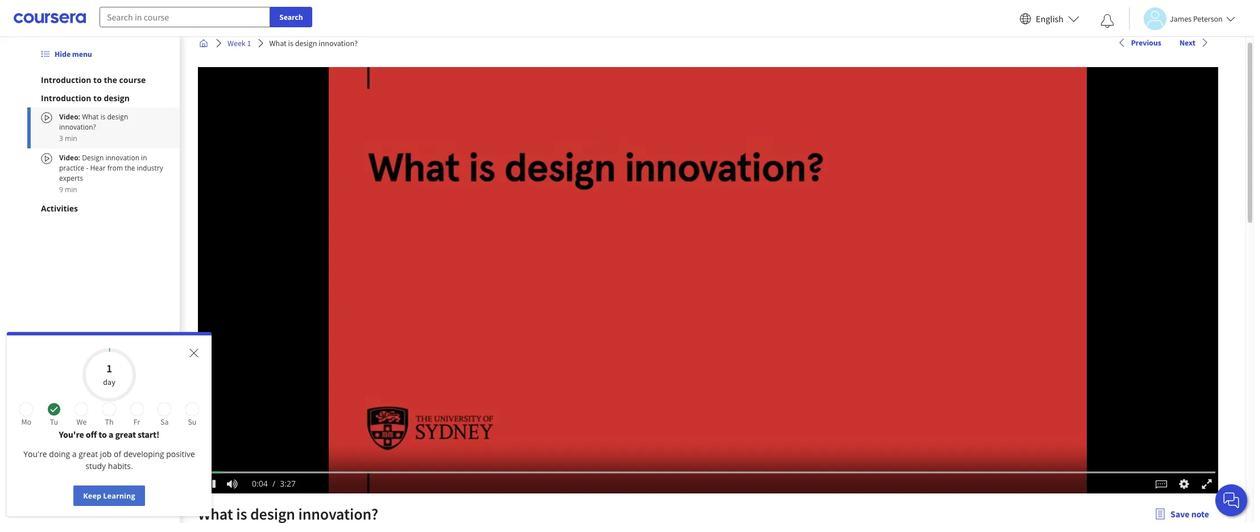 Task type: locate. For each thing, give the bounding box(es) containing it.
introduction for introduction to the course
[[41, 75, 91, 85]]

what down search button
[[269, 38, 287, 48]]

what is design innovation? link
[[265, 33, 362, 53]]

1 vertical spatial great
[[79, 449, 98, 460]]

design down search button
[[295, 38, 317, 48]]

2 video: from the top
[[59, 153, 82, 163]]

1 up day
[[106, 361, 112, 376]]

design down introduction to design dropdown button
[[107, 112, 128, 122]]

2 introduction from the top
[[41, 93, 91, 104]]

video: for what is design innovation?
[[59, 112, 82, 122]]

practice
[[59, 163, 84, 173]]

from
[[107, 163, 123, 173]]

learning
[[103, 491, 135, 501]]

chat with us image
[[1223, 492, 1241, 510]]

is down introduction to design dropdown button
[[101, 112, 106, 122]]

0 vertical spatial to
[[93, 75, 102, 85]]

1 horizontal spatial what
[[269, 38, 287, 48]]

1 vertical spatial you're
[[23, 449, 47, 460]]

Search in course text field
[[100, 7, 270, 27]]

you're
[[59, 429, 84, 440], [23, 449, 47, 460]]

0 horizontal spatial is
[[101, 112, 106, 122]]

1 video: from the top
[[59, 112, 82, 122]]

design down introduction to the course dropdown button
[[104, 93, 130, 104]]

to
[[93, 75, 102, 85], [93, 93, 102, 104], [99, 429, 107, 440]]

1 vertical spatial introduction
[[41, 93, 91, 104]]

0 vertical spatial 1
[[247, 38, 251, 48]]

you're doing a great job of developing positive study habits.
[[23, 449, 195, 472]]

you're for you're off to a great start!
[[59, 429, 84, 440]]

the inside dropdown button
[[104, 75, 117, 85]]

to right "off"
[[99, 429, 107, 440]]

1 horizontal spatial the
[[125, 163, 135, 173]]

2 min from the top
[[65, 185, 77, 195]]

of
[[114, 449, 121, 460]]

1 vertical spatial what is design innovation?
[[59, 112, 128, 132]]

what is design innovation? down search button
[[269, 38, 358, 48]]

great inside you're doing a great job of developing positive study habits.
[[79, 449, 98, 460]]

2 vertical spatial design
[[107, 112, 128, 122]]

great
[[115, 429, 136, 440], [79, 449, 98, 460]]

next button
[[1176, 33, 1214, 53]]

9 min
[[59, 185, 77, 195]]

1 introduction from the top
[[41, 75, 91, 85]]

video:
[[59, 112, 82, 122], [59, 153, 82, 163]]

0 vertical spatial video:
[[59, 112, 82, 122]]

is
[[288, 38, 294, 48], [101, 112, 106, 122]]

0 horizontal spatial what is design innovation?
[[59, 112, 128, 132]]

what is design innovation?
[[269, 38, 358, 48], [59, 112, 128, 132]]

what inside what is design innovation?
[[82, 112, 99, 122]]

coursera image
[[14, 9, 86, 27]]

0 vertical spatial you're
[[59, 429, 84, 440]]

1 horizontal spatial a
[[109, 429, 113, 440]]

1 vertical spatial a
[[72, 449, 77, 460]]

0 vertical spatial innovation?
[[319, 38, 358, 48]]

0 horizontal spatial what
[[82, 112, 99, 122]]

a right doing on the left of the page
[[72, 449, 77, 460]]

video: up 'practice'
[[59, 153, 82, 163]]

week 1
[[228, 38, 251, 48]]

1 vertical spatial video:
[[59, 153, 82, 163]]

1 vertical spatial the
[[125, 163, 135, 173]]

1 horizontal spatial you're
[[59, 429, 84, 440]]

in
[[141, 153, 147, 163]]

introduction down hide menu button
[[41, 75, 91, 85]]

1 vertical spatial innovation?
[[59, 122, 96, 132]]

min right 9
[[65, 185, 77, 195]]

3:27
[[280, 478, 296, 489]]

0 vertical spatial a
[[109, 429, 113, 440]]

0 vertical spatial what is design innovation?
[[269, 38, 358, 48]]

0 horizontal spatial innovation?
[[59, 122, 96, 132]]

innovation?
[[319, 38, 358, 48], [59, 122, 96, 132]]

introduction to the course button
[[41, 75, 166, 86]]

0 vertical spatial design
[[295, 38, 317, 48]]

0 horizontal spatial you're
[[23, 449, 47, 460]]

1 dialog
[[7, 332, 212, 517]]

you're down we
[[59, 429, 84, 440]]

min for 9 min
[[65, 185, 77, 195]]

positive
[[166, 449, 195, 460]]

what is design innovation? down introduction to design at top left
[[59, 112, 128, 132]]

a
[[109, 429, 113, 440], [72, 449, 77, 460]]

show notifications image
[[1101, 14, 1115, 28]]

off
[[86, 429, 97, 440]]

0 horizontal spatial the
[[104, 75, 117, 85]]

1 inside 1 day
[[106, 361, 112, 376]]

1 horizontal spatial innovation?
[[319, 38, 358, 48]]

job
[[100, 449, 112, 460]]

hide menu
[[55, 49, 92, 59]]

the up introduction to design dropdown button
[[104, 75, 117, 85]]

you're inside you're doing a great job of developing positive study habits.
[[23, 449, 47, 460]]

is down search at the top left
[[288, 38, 294, 48]]

full screen image
[[1200, 478, 1215, 490]]

great down fr
[[115, 429, 136, 440]]

keep learning button
[[74, 486, 145, 507]]

save note button
[[1146, 501, 1219, 524]]

1 horizontal spatial is
[[288, 38, 294, 48]]

design
[[295, 38, 317, 48], [104, 93, 130, 104], [107, 112, 128, 122]]

what
[[269, 38, 287, 48], [82, 112, 99, 122]]

1 vertical spatial design
[[104, 93, 130, 104]]

1 vertical spatial to
[[93, 93, 102, 104]]

design for introduction to design dropdown button
[[104, 93, 130, 104]]

hear
[[90, 163, 106, 173]]

to down introduction to the course
[[93, 93, 102, 104]]

0 horizontal spatial great
[[79, 449, 98, 460]]

close image
[[187, 347, 201, 360]]

1 horizontal spatial what is design innovation?
[[269, 38, 358, 48]]

doing
[[49, 449, 70, 460]]

1 right week
[[247, 38, 251, 48]]

min right 3
[[65, 134, 77, 143]]

0 horizontal spatial 1
[[106, 361, 112, 376]]

1 horizontal spatial great
[[115, 429, 136, 440]]

english
[[1037, 13, 1064, 24]]

0 vertical spatial the
[[104, 75, 117, 85]]

1 vertical spatial what
[[82, 112, 99, 122]]

design inside dropdown button
[[104, 93, 130, 104]]

0 vertical spatial introduction
[[41, 75, 91, 85]]

next
[[1180, 38, 1196, 48]]

th
[[105, 417, 114, 427]]

great up study
[[79, 449, 98, 460]]

0 horizontal spatial a
[[72, 449, 77, 460]]

introduction down introduction to the course
[[41, 93, 91, 104]]

su
[[188, 417, 197, 427]]

1 horizontal spatial 1
[[247, 38, 251, 48]]

what down introduction to design at top left
[[82, 112, 99, 122]]

1
[[247, 38, 251, 48], [106, 361, 112, 376]]

0 vertical spatial great
[[115, 429, 136, 440]]

0:04
[[252, 478, 268, 489]]

activities button
[[41, 203, 166, 215]]

a down th
[[109, 429, 113, 440]]

1 vertical spatial min
[[65, 185, 77, 195]]

to up introduction to design dropdown button
[[93, 75, 102, 85]]

min
[[65, 134, 77, 143], [65, 185, 77, 195]]

you're left doing on the left of the page
[[23, 449, 47, 460]]

save
[[1171, 509, 1190, 520]]

video: up 3 min
[[59, 112, 82, 122]]

james peterson button
[[1130, 7, 1236, 30]]

2 vertical spatial to
[[99, 429, 107, 440]]

1 min from the top
[[65, 134, 77, 143]]

0 vertical spatial min
[[65, 134, 77, 143]]

1 inside the week 1 link
[[247, 38, 251, 48]]

1 vertical spatial 1
[[106, 361, 112, 376]]

the down 'innovation'
[[125, 163, 135, 173]]

the
[[104, 75, 117, 85], [125, 163, 135, 173]]

industry
[[137, 163, 163, 173]]

note
[[1192, 509, 1210, 520]]

introduction
[[41, 75, 91, 85], [41, 93, 91, 104]]



Task type: vqa. For each thing, say whether or not it's contained in the screenshot.
The Of
yes



Task type: describe. For each thing, give the bounding box(es) containing it.
-
[[86, 163, 88, 173]]

0 vertical spatial what
[[269, 38, 287, 48]]

3
[[59, 134, 63, 143]]

home image
[[199, 39, 208, 48]]

innovation? inside what is design innovation?
[[59, 122, 96, 132]]

design innovation in practice - hear from the industry experts
[[59, 153, 163, 183]]

mo
[[21, 417, 31, 427]]

peterson
[[1194, 13, 1223, 24]]

0 minutes 04 seconds element
[[252, 478, 268, 489]]

introduction to design
[[41, 93, 130, 104]]

min for 3 min
[[65, 134, 77, 143]]

habits.
[[108, 461, 133, 472]]

/
[[272, 478, 275, 489]]

james peterson
[[1171, 13, 1223, 24]]

design for what is design innovation? link
[[295, 38, 317, 48]]

start!
[[138, 429, 160, 440]]

tu
[[50, 417, 58, 427]]

experts
[[59, 174, 83, 183]]

1 day
[[103, 361, 115, 388]]

to for the
[[93, 75, 102, 85]]

sa
[[160, 417, 169, 427]]

the inside design innovation in practice - hear from the industry experts
[[125, 163, 135, 173]]

to inside 1 dialog
[[99, 429, 107, 440]]

you're off to a great start!
[[59, 429, 160, 440]]

0:04 / 3:27
[[252, 478, 296, 489]]

we
[[77, 417, 87, 427]]

design
[[82, 153, 104, 163]]

week 1 link
[[223, 33, 256, 53]]

hide
[[55, 49, 71, 59]]

previous
[[1132, 38, 1162, 48]]

introduction for introduction to design
[[41, 93, 91, 104]]

pause image
[[206, 479, 218, 489]]

3 minutes 27 seconds element
[[280, 478, 296, 489]]

search button
[[270, 7, 312, 27]]

introduction to design button
[[41, 93, 166, 104]]

developing
[[123, 449, 164, 460]]

course
[[119, 75, 146, 85]]

innovation
[[106, 153, 139, 163]]

day
[[103, 377, 115, 388]]

english button
[[1016, 0, 1085, 37]]

video: for design innovation in practice - hear from the industry experts
[[59, 153, 82, 163]]

9
[[59, 185, 63, 195]]

0 vertical spatial is
[[288, 38, 294, 48]]

you're for you're doing a great job of developing positive study habits.
[[23, 449, 47, 460]]

keep learning
[[83, 491, 135, 501]]

save note
[[1171, 509, 1210, 520]]

fr
[[134, 417, 140, 427]]

1 vertical spatial is
[[101, 112, 106, 122]]

mute image
[[225, 478, 239, 490]]

search
[[279, 12, 303, 22]]

keep
[[83, 491, 101, 501]]

previous button
[[1114, 33, 1167, 53]]

to for design
[[93, 93, 102, 104]]

activities
[[41, 203, 78, 214]]

a inside you're doing a great job of developing positive study habits.
[[72, 449, 77, 460]]

hide menu button
[[36, 44, 97, 64]]

3 min
[[59, 134, 77, 143]]

introduction to the course
[[41, 75, 146, 85]]

study
[[86, 461, 106, 472]]

james
[[1171, 13, 1192, 24]]

menu
[[72, 49, 92, 59]]

week
[[228, 38, 246, 48]]



